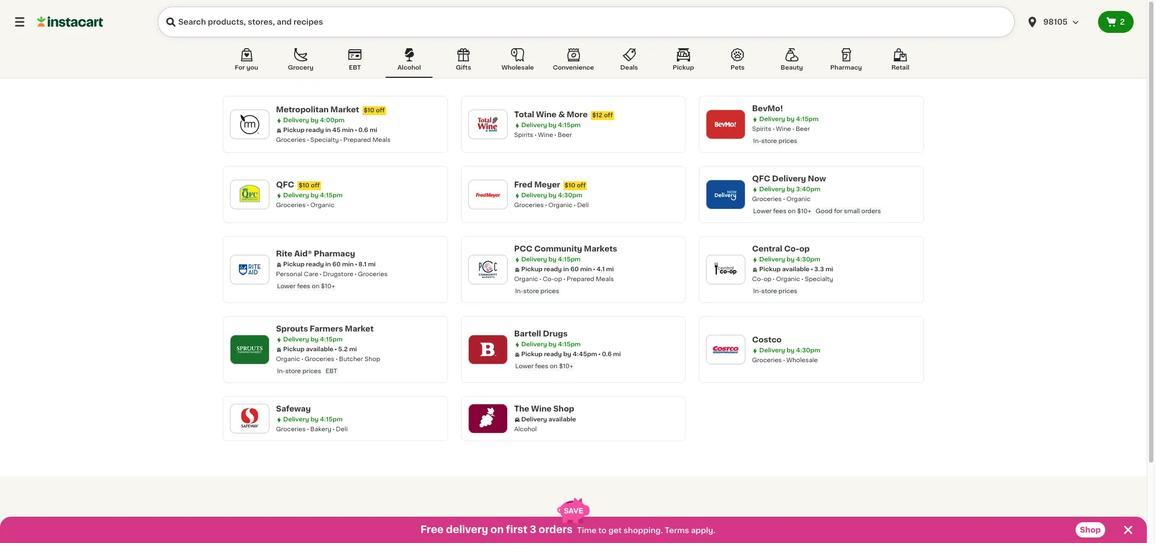 Task type: locate. For each thing, give the bounding box(es) containing it.
prepared
[[344, 137, 371, 143], [567, 276, 595, 282]]

1 horizontal spatial fees
[[536, 363, 549, 369]]

off down 'groceries specialty prepared meals'
[[311, 183, 320, 189]]

available up 'organic groceries butcher shop'
[[306, 346, 334, 352]]

delivery by 4:30pm for costco
[[760, 348, 821, 354]]

sprouts
[[276, 325, 308, 333]]

min right 45
[[342, 127, 354, 133]]

0 vertical spatial deli
[[578, 202, 589, 208]]

pickup down metropolitan
[[283, 127, 305, 133]]

more
[[549, 529, 582, 541]]

delivery by 4:30pm up the groceries organic deli
[[522, 192, 583, 198]]

groceries down the costco
[[753, 357, 782, 363]]

pickup down bartell
[[522, 351, 543, 357]]

delivery for safeway logo
[[283, 417, 309, 423]]

qfc right qfc logo
[[276, 181, 294, 189]]

delivery
[[760, 116, 786, 122], [283, 117, 309, 123], [522, 122, 548, 128], [773, 175, 807, 183], [760, 186, 786, 192], [283, 192, 309, 198], [522, 192, 548, 198], [522, 257, 548, 263], [760, 257, 786, 263], [283, 337, 309, 343], [522, 341, 548, 348], [760, 348, 786, 354], [283, 417, 309, 423], [522, 417, 548, 423]]

groceries organic
[[753, 196, 811, 202], [276, 202, 335, 208]]

1 horizontal spatial pickup available
[[760, 266, 810, 272]]

organic groceries butcher shop
[[276, 356, 381, 362]]

there's
[[500, 529, 547, 541]]

by for fred meyer logo
[[549, 192, 557, 198]]

wholesale
[[502, 65, 534, 71], [787, 357, 818, 363]]

co- down central
[[753, 276, 764, 282]]

2 vertical spatial lower
[[516, 363, 534, 369]]

orders
[[862, 208, 882, 214], [539, 525, 573, 535]]

by down beauty
[[787, 116, 795, 122]]

delivery down total
[[522, 122, 548, 128]]

in up personal care drugstore groceries
[[326, 261, 331, 267]]

pickup available
[[760, 266, 810, 272], [283, 346, 334, 352]]

5.2
[[338, 346, 348, 352]]

total wine & more logo image
[[474, 110, 502, 139]]

in for 4.1 mi
[[564, 266, 569, 272]]

0 vertical spatial prepared
[[344, 137, 371, 143]]

gifts button
[[440, 46, 487, 78]]

groceries bakery deli
[[276, 426, 348, 432]]

deli for groceries bakery deli
[[336, 426, 348, 432]]

delivery by 4:15pm for sprouts farmers market
[[283, 337, 343, 343]]

delivery for qfc logo
[[283, 192, 309, 198]]

lower fees on $10+ down pickup ready by 4:45pm
[[516, 363, 574, 369]]

1 vertical spatial 0.6 mi
[[602, 351, 621, 357]]

groceries down qfc $10 off
[[276, 202, 306, 208]]

2 98105 button from the left
[[1027, 7, 1092, 37]]

min for 8.1 mi
[[342, 261, 354, 267]]

lower down delivery by 3:40pm
[[754, 208, 772, 214]]

bevmo! logo image
[[712, 110, 741, 139]]

0 horizontal spatial 0.6 mi
[[359, 127, 378, 133]]

spirits wine beer
[[753, 126, 811, 132], [514, 132, 572, 138]]

for you button
[[223, 46, 270, 78]]

grocery
[[288, 65, 314, 71]]

the
[[514, 405, 530, 413]]

0 horizontal spatial alcohol
[[398, 65, 421, 71]]

4:30pm
[[558, 192, 583, 198], [797, 257, 821, 263], [797, 348, 821, 354]]

2 horizontal spatial op
[[800, 245, 810, 253]]

beer
[[796, 126, 811, 132], [558, 132, 572, 138]]

in left 45
[[326, 127, 331, 133]]

1 horizontal spatial qfc
[[753, 175, 771, 183]]

drugstore
[[323, 271, 354, 277]]

0.6 for pickup ready in 45 min
[[359, 127, 368, 133]]

2 horizontal spatial co-
[[785, 245, 800, 253]]

1 horizontal spatial prepared
[[567, 276, 595, 282]]

op up co-op organic specialty
[[800, 245, 810, 253]]

0 vertical spatial meals
[[373, 137, 391, 143]]

1 vertical spatial available
[[306, 346, 334, 352]]

prepared down the pcc community markets at the top of page
[[567, 276, 595, 282]]

$10+ down pickup ready by 4:45pm
[[559, 363, 574, 369]]

1 vertical spatial wholesale
[[787, 357, 818, 363]]

qfc up delivery by 3:40pm
[[753, 175, 771, 183]]

0 horizontal spatial co-
[[543, 276, 555, 282]]

organic
[[787, 196, 811, 202], [311, 202, 335, 208], [549, 202, 573, 208], [514, 276, 539, 282], [777, 276, 801, 282], [276, 356, 300, 362]]

$10 inside the fred meyer $10 off
[[565, 183, 576, 189]]

pickup ready in 60 min down rite aid® pharmacy
[[283, 261, 354, 267]]

alcohol
[[398, 65, 421, 71], [514, 426, 537, 432]]

1 horizontal spatial beer
[[796, 126, 811, 132]]

qfc for qfc $10 off
[[276, 181, 294, 189]]

0 vertical spatial orders
[[862, 208, 882, 214]]

fees down care
[[297, 283, 311, 289]]

0.6 mi for pickup ready in 45 min
[[359, 127, 378, 133]]

prices down co-op organic specialty
[[779, 288, 798, 294]]

pickup available for farmers
[[283, 346, 334, 352]]

1 horizontal spatial pickup ready in 60 min
[[522, 266, 592, 272]]

0 vertical spatial pickup available
[[760, 266, 810, 272]]

op down community
[[555, 276, 563, 282]]

fees down delivery by 3:40pm
[[774, 208, 787, 214]]

pickup ready in 60 min for 4.1 mi
[[522, 266, 592, 272]]

0 horizontal spatial specialty
[[311, 137, 339, 143]]

delivery down metropolitan
[[283, 117, 309, 123]]

metropolitan
[[276, 106, 329, 113]]

groceries organic deli
[[514, 202, 589, 208]]

delivery for qfc delivery now logo
[[760, 186, 786, 192]]

by for qfc delivery now logo
[[787, 186, 795, 192]]

alcohol down the
[[514, 426, 537, 432]]

safeway
[[276, 405, 311, 413]]

ready
[[306, 127, 324, 133], [306, 261, 324, 267], [544, 266, 562, 272], [544, 351, 562, 357]]

1 horizontal spatial meals
[[596, 276, 614, 282]]

to inside free delivery on first 3 orders time to get shopping. terms apply.
[[599, 527, 607, 534]]

0 vertical spatial alcohol
[[398, 65, 421, 71]]

on down pickup ready by 4:45pm
[[550, 363, 558, 369]]

delivery by 4:15pm up groceries bakery deli
[[283, 417, 343, 423]]

4:30pm for central co-op
[[797, 257, 821, 263]]

central co-op logo image
[[712, 255, 741, 284]]

ebt inside button
[[349, 65, 361, 71]]

lower for rite aid® pharmacy
[[277, 283, 296, 289]]

0 horizontal spatial qfc
[[276, 181, 294, 189]]

pickup available up co-op organic specialty
[[760, 266, 810, 272]]

0 horizontal spatial spirits wine beer
[[514, 132, 572, 138]]

alcohol button
[[386, 46, 433, 78]]

0 horizontal spatial deli
[[336, 426, 348, 432]]

groceries organic down qfc $10 off
[[276, 202, 335, 208]]

0 horizontal spatial fees
[[297, 283, 311, 289]]

available
[[783, 266, 810, 272], [306, 346, 334, 352], [549, 417, 576, 423]]

1 horizontal spatial pharmacy
[[831, 65, 863, 71]]

0 horizontal spatial beer
[[558, 132, 572, 138]]

4.1 mi
[[597, 266, 614, 272]]

co-
[[785, 245, 800, 253], [543, 276, 555, 282], [753, 276, 764, 282]]

2 vertical spatial fees
[[536, 363, 549, 369]]

delivery
[[446, 525, 489, 535]]

1 vertical spatial prepared
[[567, 276, 595, 282]]

shopping.
[[624, 527, 663, 534]]

60 for 4.1 mi
[[571, 266, 579, 272]]

off right $12
[[604, 112, 613, 118]]

delivery down the sprouts
[[283, 337, 309, 343]]

ready up organic co-op prepared meals
[[544, 266, 562, 272]]

1 horizontal spatial spirits
[[753, 126, 772, 132]]

groceries down 'safeway'
[[276, 426, 306, 432]]

in-
[[754, 138, 762, 144], [516, 288, 524, 294], [754, 288, 762, 294], [277, 368, 286, 374]]

pickup ready in 45 min
[[283, 127, 354, 133]]

ebt
[[349, 65, 361, 71], [326, 368, 338, 374]]

by for the sprouts farmers market logo
[[311, 337, 319, 343]]

1 horizontal spatial spirits wine beer
[[753, 126, 811, 132]]

1 vertical spatial market
[[345, 325, 374, 333]]

$10 right meyer
[[565, 183, 576, 189]]

1 vertical spatial meals
[[596, 276, 614, 282]]

wine down total wine & more $12 off
[[538, 132, 554, 138]]

deli for groceries organic deli
[[578, 202, 589, 208]]

spirits for total wine & more logo
[[514, 132, 534, 138]]

2 horizontal spatial fees
[[774, 208, 787, 214]]

co- down community
[[543, 276, 555, 282]]

by down qfc delivery now
[[787, 186, 795, 192]]

market up 4:00pm
[[331, 106, 359, 113]]

$10+ for rite aid® pharmacy
[[321, 283, 335, 289]]

4:30pm up 3.3
[[797, 257, 821, 263]]

delivery by 4:15pm down community
[[522, 257, 581, 263]]

2 vertical spatial shop
[[1081, 526, 1102, 534]]

0 vertical spatial shop
[[365, 356, 381, 362]]

by up groceries bakery deli
[[311, 417, 319, 423]]

1 horizontal spatial $10+
[[559, 363, 574, 369]]

1 horizontal spatial ebt
[[349, 65, 361, 71]]

1 horizontal spatial orders
[[862, 208, 882, 214]]

delivery down 'safeway'
[[283, 417, 309, 423]]

beer down total wine & more $12 off
[[558, 132, 572, 138]]

delivery by 4:15pm
[[760, 116, 819, 122], [522, 122, 581, 128], [283, 192, 343, 198], [522, 257, 581, 263], [283, 337, 343, 343], [522, 341, 581, 348], [283, 417, 343, 423]]

0 horizontal spatial 60
[[333, 261, 341, 267]]

0 horizontal spatial wholesale
[[502, 65, 534, 71]]

delivery by 4:15pm down bevmo! on the top of the page
[[760, 116, 819, 122]]

$10
[[364, 107, 375, 113], [299, 183, 310, 189], [565, 183, 576, 189]]

in-store prices for pcc community markets
[[516, 288, 560, 294]]

lower fees on $10+ for drugs
[[516, 363, 574, 369]]

spirits wine beer for total wine & more logo
[[514, 132, 572, 138]]

spirits wine beer down bevmo! on the top of the page
[[753, 126, 811, 132]]

1 vertical spatial alcohol
[[514, 426, 537, 432]]

$10 down 'groceries specialty prepared meals'
[[299, 183, 310, 189]]

mi right 4:45pm
[[614, 351, 621, 357]]

delivery by 4:00pm
[[283, 117, 345, 123]]

organic co-op prepared meals
[[514, 276, 614, 282]]

min up the drugstore
[[342, 261, 354, 267]]

0 vertical spatial 0.6
[[359, 127, 368, 133]]

prepared down 4:00pm
[[344, 137, 371, 143]]

mi up butcher
[[350, 346, 357, 352]]

organic down the central co-op
[[777, 276, 801, 282]]

by for safeway logo
[[311, 417, 319, 423]]

1 horizontal spatial 0.6
[[602, 351, 612, 357]]

lower
[[754, 208, 772, 214], [277, 283, 296, 289], [516, 363, 534, 369]]

2 horizontal spatial available
[[783, 266, 810, 272]]

0 horizontal spatial shop
[[365, 356, 381, 362]]

0.6 right 4:45pm
[[602, 351, 612, 357]]

min
[[342, 127, 354, 133], [342, 261, 354, 267], [581, 266, 592, 272]]

qfc
[[753, 175, 771, 183], [276, 181, 294, 189]]

delivery by 4:30pm for central co-op
[[760, 257, 821, 263]]

by for pcc community markets logo
[[549, 257, 557, 263]]

4:15pm for sprouts farmers market
[[320, 337, 343, 343]]

1 horizontal spatial groceries organic
[[753, 196, 811, 202]]

pickup for bartell drugs logo
[[522, 351, 543, 357]]

lower fees on $10+
[[277, 283, 335, 289], [516, 363, 574, 369]]

deals button
[[606, 46, 653, 78]]

op for central
[[800, 245, 810, 253]]

$10 inside metropolitan market $10 off
[[364, 107, 375, 113]]

off inside the fred meyer $10 off
[[577, 183, 586, 189]]

2 vertical spatial available
[[549, 417, 576, 423]]

off inside total wine & more $12 off
[[604, 112, 613, 118]]

to
[[599, 527, 607, 534], [584, 529, 598, 541]]

4:30pm up the groceries organic deli
[[558, 192, 583, 198]]

prices
[[779, 138, 798, 144], [541, 288, 560, 294], [779, 288, 798, 294], [303, 368, 321, 374]]

1 vertical spatial lower fees on $10+
[[516, 363, 574, 369]]

0 vertical spatial available
[[783, 266, 810, 272]]

0 vertical spatial ebt
[[349, 65, 361, 71]]

delivery down bartell
[[522, 341, 548, 348]]

by for 'central co-op logo'
[[787, 257, 795, 263]]

0 horizontal spatial prepared
[[344, 137, 371, 143]]

0 vertical spatial lower fees on $10+
[[277, 283, 335, 289]]

0 vertical spatial specialty
[[311, 137, 339, 143]]

deals
[[621, 65, 638, 71]]

2 horizontal spatial $10+
[[798, 208, 812, 214]]

pickup down the sprouts
[[283, 346, 305, 352]]

the wine shop logo image
[[474, 405, 502, 433]]

2 vertical spatial $10+
[[559, 363, 574, 369]]

0.6 right 45
[[359, 127, 368, 133]]

fred meyer $10 off
[[514, 181, 586, 189]]

pickup down central
[[760, 266, 781, 272]]

in for 0.6 mi
[[326, 127, 331, 133]]

delivery for fred meyer logo
[[522, 192, 548, 198]]

delivery for pcc community markets logo
[[522, 257, 548, 263]]

delivery by 4:30pm down the central co-op
[[760, 257, 821, 263]]

by for qfc logo
[[311, 192, 319, 198]]

you
[[247, 65, 258, 71]]

0 horizontal spatial to
[[584, 529, 598, 541]]

1 horizontal spatial $10
[[364, 107, 375, 113]]

0 vertical spatial lower
[[754, 208, 772, 214]]

98105 button
[[1020, 7, 1099, 37], [1027, 7, 1092, 37]]

$10+ down personal care drugstore groceries
[[321, 283, 335, 289]]

delivery down pcc
[[522, 257, 548, 263]]

0 vertical spatial 0.6 mi
[[359, 127, 378, 133]]

delivery for total wine & more logo
[[522, 122, 548, 128]]

mi right 45
[[370, 127, 378, 133]]

2 horizontal spatial shop
[[1081, 526, 1102, 534]]

instacart image
[[37, 15, 103, 29]]

1 vertical spatial lower
[[277, 283, 296, 289]]

1 horizontal spatial to
[[599, 527, 607, 534]]

2 horizontal spatial $10
[[565, 183, 576, 189]]

wholesale inside button
[[502, 65, 534, 71]]

in-store prices
[[754, 138, 798, 144], [516, 288, 560, 294], [754, 288, 798, 294]]

shop
[[365, 356, 381, 362], [554, 405, 575, 413], [1081, 526, 1102, 534]]

2 vertical spatial 4:30pm
[[797, 348, 821, 354]]

bartell
[[514, 330, 542, 338]]

wine
[[536, 111, 557, 118], [777, 126, 792, 132], [538, 132, 554, 138], [532, 405, 552, 413]]

None search field
[[158, 7, 1016, 37]]

fees down pickup ready by 4:45pm
[[536, 363, 549, 369]]

by down community
[[549, 257, 557, 263]]

co-op organic specialty
[[753, 276, 834, 282]]

2
[[1121, 18, 1126, 26]]

wholesale button
[[495, 46, 542, 78]]

by up groceries wholesale
[[787, 348, 795, 354]]

ebt down 'organic groceries butcher shop'
[[326, 368, 338, 374]]

by up the groceries organic deli
[[549, 192, 557, 198]]

0.6 mi right 4:45pm
[[602, 351, 621, 357]]

1 vertical spatial delivery by 4:30pm
[[760, 257, 821, 263]]

costco
[[753, 336, 782, 344]]

mi for sprouts farmers market
[[350, 346, 357, 352]]

0 horizontal spatial 0.6
[[359, 127, 368, 133]]

60 up organic co-op prepared meals
[[571, 266, 579, 272]]

fees
[[774, 208, 787, 214], [297, 283, 311, 289], [536, 363, 549, 369]]

$10 up 'groceries specialty prepared meals'
[[364, 107, 375, 113]]

1 horizontal spatial available
[[549, 417, 576, 423]]

0 horizontal spatial $10+
[[321, 283, 335, 289]]

shop right butcher
[[365, 356, 381, 362]]

pharmacy inside button
[[831, 65, 863, 71]]

1 horizontal spatial lower
[[516, 363, 534, 369]]

$10 for metropolitan market
[[364, 107, 375, 113]]

0.6 mi right 45
[[359, 127, 378, 133]]

pharmacy
[[831, 65, 863, 71], [314, 250, 355, 258]]

delivery by 4:15pm down drugs
[[522, 341, 581, 348]]

lower for bartell drugs
[[516, 363, 534, 369]]

shop button
[[1076, 522, 1106, 538]]

3
[[530, 525, 537, 535]]

0 horizontal spatial lower fees on $10+
[[277, 283, 335, 289]]

1 vertical spatial $10+
[[321, 283, 335, 289]]

min for 0.6 mi
[[342, 127, 354, 133]]

lower fees on $10+ for aid®
[[277, 283, 335, 289]]

meals
[[373, 137, 391, 143], [596, 276, 614, 282]]

0 horizontal spatial $10
[[299, 183, 310, 189]]

pickup
[[673, 65, 695, 71], [283, 127, 305, 133], [283, 261, 305, 267], [522, 266, 543, 272], [760, 266, 781, 272], [283, 346, 305, 352], [522, 351, 543, 357]]

beer for total wine & more logo
[[558, 132, 572, 138]]

0 horizontal spatial pickup ready in 60 min
[[283, 261, 354, 267]]

1 horizontal spatial 0.6 mi
[[602, 351, 621, 357]]

metropolitan market $10 off
[[276, 106, 385, 113]]

co- right central
[[785, 245, 800, 253]]

groceries down the pickup ready in 45 min
[[276, 137, 306, 143]]

1 vertical spatial specialty
[[805, 276, 834, 282]]

beer up qfc delivery now
[[796, 126, 811, 132]]

0 vertical spatial market
[[331, 106, 359, 113]]

0 horizontal spatial spirits
[[514, 132, 534, 138]]

pcc
[[514, 245, 533, 253]]

1 vertical spatial pickup available
[[283, 346, 334, 352]]

first
[[506, 525, 528, 535]]

ebt up metropolitan market $10 off
[[349, 65, 361, 71]]

alcohol left 'gifts'
[[398, 65, 421, 71]]

1 horizontal spatial shop
[[554, 405, 575, 413]]

1 horizontal spatial 60
[[571, 266, 579, 272]]

0 vertical spatial wholesale
[[502, 65, 534, 71]]

0 horizontal spatial lower
[[277, 283, 296, 289]]

1 vertical spatial fees
[[297, 283, 311, 289]]

available for farmers
[[306, 346, 334, 352]]

mi
[[370, 127, 378, 133], [368, 261, 376, 267], [607, 266, 614, 272], [826, 266, 834, 272], [350, 346, 357, 352], [614, 351, 621, 357]]

1 vertical spatial orders
[[539, 525, 573, 535]]

by for bevmo! logo at right top
[[787, 116, 795, 122]]

pcc community markets logo image
[[474, 255, 502, 284]]

get
[[609, 527, 622, 534]]

prices up qfc delivery now
[[779, 138, 798, 144]]

pharmacy right beauty
[[831, 65, 863, 71]]

fees for rite aid® pharmacy
[[297, 283, 311, 289]]

delivery for the wine shop logo
[[522, 417, 548, 423]]

total
[[514, 111, 535, 118]]

in up organic co-op prepared meals
[[564, 266, 569, 272]]

ready up care
[[306, 261, 324, 267]]

groceries down fred at the top left of the page
[[514, 202, 544, 208]]

pickup up personal
[[283, 261, 305, 267]]

0 horizontal spatial orders
[[539, 525, 573, 535]]

0 horizontal spatial available
[[306, 346, 334, 352]]

ebt button
[[332, 46, 379, 78]]

spirits down bevmo! on the top of the page
[[753, 126, 772, 132]]



Task type: vqa. For each thing, say whether or not it's contained in the screenshot.
0.44 for 4
no



Task type: describe. For each thing, give the bounding box(es) containing it.
the wine shop
[[514, 405, 575, 413]]

3.3
[[815, 266, 825, 272]]

there's more to explore
[[500, 529, 648, 541]]

spirits wine beer for bevmo! logo at right top
[[753, 126, 811, 132]]

4:15pm for safeway
[[320, 417, 343, 423]]

rite
[[276, 250, 293, 258]]

lower fees on $10+ good for small orders
[[754, 208, 882, 214]]

wine up the delivery available
[[532, 405, 552, 413]]

rite aid® pharmacy logo image
[[236, 255, 264, 284]]

total wine & more $12 off
[[514, 111, 613, 118]]

groceries up in-store prices ebt
[[305, 356, 335, 362]]

off inside qfc $10 off
[[311, 183, 320, 189]]

mi right 8.1 at the left of the page
[[368, 261, 376, 267]]

0 horizontal spatial meals
[[373, 137, 391, 143]]

pickup available for co-
[[760, 266, 810, 272]]

metropolitan market logo image
[[236, 110, 264, 139]]

on down delivery by 3:40pm
[[789, 208, 796, 214]]

now
[[809, 175, 827, 183]]

terms
[[665, 527, 690, 534]]

beauty
[[781, 65, 804, 71]]

0 horizontal spatial ebt
[[326, 368, 338, 374]]

available for co-
[[783, 266, 810, 272]]

in- down pcc
[[516, 288, 524, 294]]

$10 for fred meyer
[[565, 183, 576, 189]]

0 vertical spatial 4:30pm
[[558, 192, 583, 198]]

delivery for metropolitan market logo
[[283, 117, 309, 123]]

for you
[[235, 65, 258, 71]]

groceries organic for 3:40pm
[[753, 196, 811, 202]]

8.1
[[359, 261, 367, 267]]

free
[[421, 525, 444, 535]]

save image
[[558, 498, 590, 523]]

pickup for 'central co-op logo'
[[760, 266, 781, 272]]

store down organic co-op prepared meals
[[524, 288, 539, 294]]

60 for 8.1 mi
[[333, 261, 341, 267]]

delivery up delivery by 3:40pm
[[773, 175, 807, 183]]

2 button
[[1099, 11, 1135, 33]]

pharmacy button
[[823, 46, 870, 78]]

pickup for pcc community markets logo
[[522, 266, 543, 272]]

delivery by 4:15pm for safeway
[[283, 417, 343, 423]]

delivery for costco logo
[[760, 348, 786, 354]]

pets
[[731, 65, 745, 71]]

$10 inside qfc $10 off
[[299, 183, 310, 189]]

free delivery on first 3 orders time to get shopping. terms apply.
[[421, 525, 716, 535]]

pickup for the sprouts farmers market logo
[[283, 346, 305, 352]]

sprouts farmers market logo image
[[236, 335, 264, 364]]

sprouts farmers market
[[276, 325, 374, 333]]

4:30pm for costco
[[797, 348, 821, 354]]

delivery by 4:15pm down &
[[522, 122, 581, 128]]

delivery by 4:15pm for bevmo!
[[760, 116, 819, 122]]

4:15pm for bevmo!
[[797, 116, 819, 122]]

qfc delivery now logo image
[[712, 180, 741, 209]]

pickup for metropolitan market logo
[[283, 127, 305, 133]]

gifts
[[456, 65, 472, 71]]

aid®
[[294, 250, 312, 258]]

beer for bevmo! logo at right top
[[796, 126, 811, 132]]

delivery by 4:15pm for bartell drugs
[[522, 341, 581, 348]]

on left the first
[[491, 525, 504, 535]]

community
[[535, 245, 583, 253]]

1 98105 button from the left
[[1020, 7, 1099, 37]]

pickup inside button
[[673, 65, 695, 71]]

in- down bevmo! on the top of the page
[[754, 138, 762, 144]]

farmers
[[310, 325, 343, 333]]

close image
[[1123, 523, 1136, 537]]

store down bevmo! on the top of the page
[[762, 138, 778, 144]]

qfc $10 off
[[276, 181, 320, 189]]

4:15pm for bartell drugs
[[558, 341, 581, 348]]

45
[[333, 127, 341, 133]]

98105
[[1044, 18, 1068, 26]]

organic down pcc
[[514, 276, 539, 282]]

by for metropolitan market logo
[[311, 117, 319, 123]]

groceries wholesale
[[753, 357, 818, 363]]

delivery by 4:15pm down qfc $10 off
[[283, 192, 343, 198]]

1 horizontal spatial wholesale
[[787, 357, 818, 363]]

groceries down 8.1 mi
[[358, 271, 388, 277]]

4:15pm for pcc community markets
[[558, 257, 581, 263]]

delivery available
[[522, 417, 576, 423]]

delivery for 'central co-op logo'
[[760, 257, 786, 263]]

min for 4.1 mi
[[581, 266, 592, 272]]

co- for organic
[[543, 276, 555, 282]]

qfc logo image
[[236, 180, 264, 209]]

ready for organic
[[544, 266, 562, 272]]

delivery for the sprouts farmers market logo
[[283, 337, 309, 343]]

beauty button
[[769, 46, 816, 78]]

bartell drugs logo image
[[474, 335, 502, 364]]

Search field
[[158, 7, 1016, 37]]

care
[[304, 271, 319, 277]]

5.2 mi
[[338, 346, 357, 352]]

in- up 'safeway'
[[277, 368, 286, 374]]

$10+ for bartell drugs
[[559, 363, 574, 369]]

shop categories tab list
[[223, 46, 925, 78]]

grocery button
[[277, 46, 325, 78]]

1 horizontal spatial alcohol
[[514, 426, 537, 432]]

store down 'organic groceries butcher shop'
[[286, 368, 301, 374]]

off inside metropolitan market $10 off
[[376, 107, 385, 113]]

organic up in-store prices ebt
[[276, 356, 300, 362]]

wine down bevmo! on the top of the page
[[777, 126, 792, 132]]

pickup ready by 4:45pm
[[522, 351, 598, 357]]

by for total wine & more logo
[[549, 122, 557, 128]]

1 horizontal spatial op
[[764, 276, 772, 282]]

convenience
[[553, 65, 594, 71]]

in- down co-op organic specialty
[[754, 288, 762, 294]]

1 horizontal spatial specialty
[[805, 276, 834, 282]]

mi for pcc community markets
[[607, 266, 614, 272]]

central co-op
[[753, 245, 810, 253]]

bakery
[[311, 426, 332, 432]]

groceries specialty prepared meals
[[276, 137, 391, 143]]

meyer
[[535, 181, 561, 189]]

4:00pm
[[320, 117, 345, 123]]

4.1
[[597, 266, 605, 272]]

pickup button
[[660, 46, 707, 78]]

organic down the fred meyer $10 off
[[549, 202, 573, 208]]

rite aid® pharmacy
[[276, 250, 355, 258]]

bevmo!
[[753, 105, 784, 112]]

safeway logo image
[[236, 405, 264, 433]]

organic down delivery by 3:40pm
[[787, 196, 811, 202]]

in-store prices down bevmo! on the top of the page
[[754, 138, 798, 144]]

2 horizontal spatial lower
[[754, 208, 772, 214]]

pets button
[[715, 46, 762, 78]]

spirits for bevmo! logo at right top
[[753, 126, 772, 132]]

ready for groceries
[[306, 127, 324, 133]]

for
[[235, 65, 245, 71]]

ready for lower fees on $10+
[[544, 351, 562, 357]]

convenience button
[[549, 46, 599, 78]]

delivery for bevmo! logo at right top
[[760, 116, 786, 122]]

retail
[[892, 65, 910, 71]]

more
[[567, 111, 588, 118]]

3:40pm
[[797, 186, 821, 192]]

0 vertical spatial $10+
[[798, 208, 812, 214]]

8.1 mi
[[359, 261, 376, 267]]

4:45pm
[[573, 351, 598, 357]]

delivery by 4:15pm for pcc community markets
[[522, 257, 581, 263]]

costco logo image
[[712, 335, 741, 364]]

personal
[[276, 271, 303, 277]]

fred meyer logo image
[[474, 180, 502, 209]]

0.6 mi for pickup ready by 4:45pm
[[602, 351, 621, 357]]

on down care
[[312, 283, 320, 289]]

0 vertical spatial delivery by 4:30pm
[[522, 192, 583, 198]]

explore
[[600, 529, 648, 541]]

drugs
[[543, 330, 568, 338]]

by left 4:45pm
[[564, 351, 572, 357]]

time
[[577, 527, 597, 534]]

by for costco logo
[[787, 348, 795, 354]]

prices down organic co-op prepared meals
[[541, 288, 560, 294]]

shop inside button
[[1081, 526, 1102, 534]]

3.3 mi
[[815, 266, 834, 272]]

groceries down delivery by 3:40pm
[[753, 196, 782, 202]]

wine left &
[[536, 111, 557, 118]]

pickup ready in 60 min for 8.1 mi
[[283, 261, 354, 267]]

by for bartell drugs logo
[[549, 341, 557, 348]]

1 horizontal spatial co-
[[753, 276, 764, 282]]

apply.
[[692, 527, 716, 534]]

small
[[845, 208, 861, 214]]

&
[[559, 111, 565, 118]]

for
[[835, 208, 843, 214]]

fred
[[514, 181, 533, 189]]

retail button
[[878, 46, 925, 78]]

co- for central
[[785, 245, 800, 253]]

0 vertical spatial fees
[[774, 208, 787, 214]]

butcher
[[339, 356, 363, 362]]

bartell drugs
[[514, 330, 568, 338]]

0.6 for pickup ready by 4:45pm
[[602, 351, 612, 357]]

qfc delivery now
[[753, 175, 827, 183]]

$12
[[593, 112, 603, 118]]

0 horizontal spatial pharmacy
[[314, 250, 355, 258]]

pcc community markets
[[514, 245, 618, 253]]

mi for bartell drugs
[[614, 351, 621, 357]]

op for organic
[[555, 276, 563, 282]]

delivery for bartell drugs logo
[[522, 341, 548, 348]]

fees for bartell drugs
[[536, 363, 549, 369]]

central
[[753, 245, 783, 253]]

groceries organic for 4:15pm
[[276, 202, 335, 208]]

in for 8.1 mi
[[326, 261, 331, 267]]

mi for central co-op
[[826, 266, 834, 272]]

qfc for qfc delivery now
[[753, 175, 771, 183]]

in-store prices for central co-op
[[754, 288, 798, 294]]

delivery by 3:40pm
[[760, 186, 821, 192]]

prices down 'organic groceries butcher shop'
[[303, 368, 321, 374]]

alcohol inside button
[[398, 65, 421, 71]]

personal care drugstore groceries
[[276, 271, 388, 277]]

organic down qfc $10 off
[[311, 202, 335, 208]]

1 vertical spatial shop
[[554, 405, 575, 413]]

store down co-op organic specialty
[[762, 288, 778, 294]]



